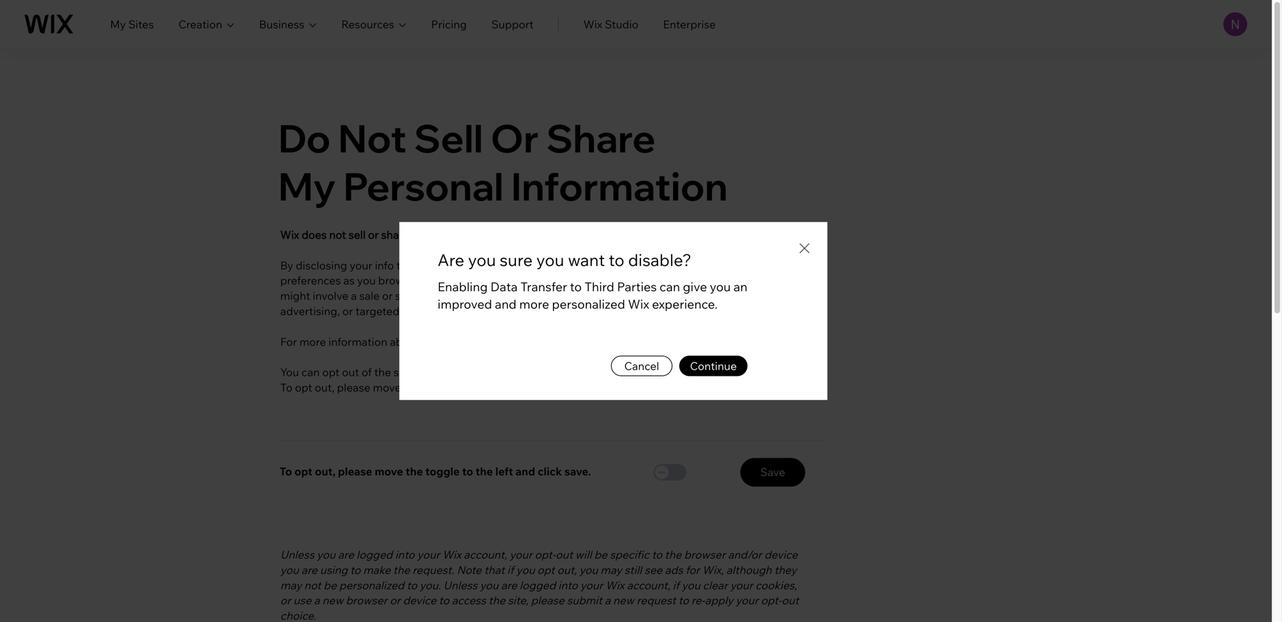 Task type: vqa. For each thing, say whether or not it's contained in the screenshot.
the leftmost may
yes



Task type: describe. For each thing, give the bounding box(es) containing it.
your up submit at the left bottom of the page
[[580, 579, 603, 592]]

can inside enabling data transfer to third parties can give you an improved and more personalized wix experience.
[[660, 279, 680, 295]]

1 vertical spatial more
[[299, 335, 326, 349]]

you inside by disclosing your info to our partners, we're able to tailor wix offers, ads and content to your preferences as you browse other websites. in accordance with us state privacy laws, this process might involve a sale or sharing of your personal information because it involves cross-context behavioral advertising, or targeted promotions.
[[357, 274, 376, 288]]

please inside unless you are logged into your wix account, your opt-out will be specific to the browser and/or device you are using to make the request. note that if you opt out, you may still see ads for wix, although they may not be personalized to you. unless you are logged into your wix account, if you clear your cookies, or use a new browser or device to access the site, please submit a new request to re-apply your opt-out choice.
[[531, 594, 564, 608]]

continue button
[[679, 356, 748, 376]]

2 vertical spatial out
[[782, 594, 799, 608]]

1 vertical spatial into
[[558, 579, 578, 592]]

you.
[[420, 579, 441, 592]]

1 vertical spatial toggle
[[425, 465, 460, 478]]

please inside you can opt out of the sale or sharing of personal information below. to opt out, please move the toggle to the left and click save.
[[337, 381, 370, 395]]

1 horizontal spatial logged
[[520, 579, 556, 592]]

re-
[[691, 594, 705, 608]]

cross-
[[680, 289, 711, 303]]

improved
[[438, 296, 492, 312]]

involves
[[636, 289, 678, 303]]

you inside enabling data transfer to third parties can give you an improved and more personalized wix experience.
[[710, 279, 731, 295]]

0 horizontal spatial a
[[314, 594, 320, 608]]

1 vertical spatial to
[[280, 465, 292, 478]]

not
[[338, 114, 407, 162]]

by
[[280, 259, 293, 272]]

your up as
[[350, 259, 372, 272]]

accordance
[[510, 274, 569, 288]]

wix inside by disclosing your info to our partners, we're able to tailor wix offers, ads and content to your preferences as you browse other websites. in accordance with us state privacy laws, this process might involve a sale or sharing of your personal information because it involves cross-context behavioral advertising, or targeted promotions.
[[572, 259, 591, 272]]

1 vertical spatial information
[[328, 335, 387, 349]]

this
[[714, 274, 732, 288]]

do not sell or share my personal information
[[278, 114, 728, 210]]

1 horizontal spatial be
[[594, 548, 607, 562]]

and/or
[[728, 548, 762, 562]]

toggle inside you can opt out of the sale or sharing of personal information below. to opt out, please move the toggle to the left and click save.
[[423, 381, 456, 395]]

1 vertical spatial move
[[375, 465, 403, 478]]

third
[[585, 279, 614, 295]]

below.
[[590, 366, 623, 379]]

an
[[734, 279, 747, 295]]

you
[[280, 366, 299, 379]]

enterprise
[[663, 17, 716, 31]]

0 vertical spatial not
[[329, 228, 346, 242]]

2 new from the left
[[613, 594, 634, 608]]

studio
[[605, 17, 638, 31]]

my sites link
[[110, 16, 154, 32]]

0 vertical spatial unless
[[280, 548, 314, 562]]

not inside unless you are logged into your wix account, your opt-out will be specific to the browser and/or device you are using to make the request. note that if you opt out, you may still see ads for wix, although they may not be personalized to you. unless you are logged into your wix account, if you clear your cookies, or use a new browser or device to access the site, please submit a new request to re-apply your opt-out choice.
[[304, 579, 321, 592]]

1 vertical spatial browser
[[346, 594, 387, 608]]

1 vertical spatial if
[[673, 579, 679, 592]]

wix inside enabling data transfer to third parties can give you an improved and more personalized wix experience.
[[628, 296, 649, 312]]

offers,
[[594, 259, 626, 272]]

personal inside you can opt out of the sale or sharing of personal information below. to opt out, please move the toggle to the left and click save.
[[482, 366, 527, 379]]

for more information about our disclosures, please see the
[[280, 335, 580, 349]]

wix,
[[702, 563, 724, 577]]

0 horizontal spatial account,
[[464, 548, 507, 562]]

left inside you can opt out of the sale or sharing of personal information below. to opt out, please move the toggle to the left and click save.
[[491, 381, 507, 395]]

sale inside you can opt out of the sale or sharing of personal information below. to opt out, please move the toggle to the left and click save.
[[394, 366, 414, 379]]

you up websites.
[[468, 250, 496, 270]]

out, inside unless you are logged into your wix account, your opt-out will be specific to the browser and/or device you are using to make the request. note that if you opt out, you may still see ads for wix, although they may not be personalized to you. unless you are logged into your wix account, if you clear your cookies, or use a new browser or device to access the site, please submit a new request to re-apply your opt-out choice.
[[557, 563, 577, 577]]

information inside by disclosing your info to our partners, we're able to tailor wix offers, ads and content to your preferences as you browse other websites. in accordance with us state privacy laws, this process might involve a sale or sharing of your personal information because it involves cross-context behavioral advertising, or targeted promotions.
[[520, 289, 579, 303]]

preferences
[[280, 274, 341, 288]]

targeted
[[356, 304, 399, 318]]

unless you are logged into your wix account, your opt-out will be specific to the browser and/or device you are using to make the request. note that if you opt out, you may still see ads for wix, although they may not be personalized to you. unless you are logged into your wix account, if you clear your cookies, or use a new browser or device to access the site, please submit a new request to re-apply your opt-out choice.
[[280, 548, 799, 623]]

privacy
[[643, 274, 680, 288]]

submit
[[567, 594, 602, 608]]

using
[[320, 563, 348, 577]]

0 vertical spatial device
[[764, 548, 798, 562]]

opt inside unless you are logged into your wix account, your opt-out will be specific to the browser and/or device you are using to make the request. note that if you opt out, you may still see ads for wix, although they may not be personalized to you. unless you are logged into your wix account, if you clear your cookies, or use a new browser or device to access the site, please submit a new request to re-apply your opt-out choice.
[[537, 563, 555, 577]]

promotions.
[[402, 304, 463, 318]]

information inside do not sell or share my personal information
[[511, 162, 728, 210]]

compensation.
[[613, 228, 689, 242]]

pricing
[[431, 17, 467, 31]]

0 vertical spatial for
[[545, 228, 559, 242]]

out inside you can opt out of the sale or sharing of personal information below. to opt out, please move the toggle to the left and click save.
[[342, 366, 359, 379]]

are you sure you want to disable?
[[438, 250, 692, 270]]

parties
[[617, 279, 657, 295]]

sell
[[349, 228, 366, 242]]

you down will
[[579, 563, 598, 577]]

ads inside unless you are logged into your wix account, your opt-out will be specific to the browser and/or device you are using to make the request. note that if you opt out, you may still see ads for wix, although they may not be personalized to you. unless you are logged into your wix account, if you clear your cookies, or use a new browser or device to access the site, please submit a new request to re-apply your opt-out choice.
[[665, 563, 683, 577]]

enterprise link
[[663, 16, 716, 32]]

0 horizontal spatial into
[[395, 548, 415, 562]]

cancel
[[624, 359, 659, 373]]

you up accordance
[[536, 250, 564, 270]]

1 vertical spatial opt-
[[761, 594, 782, 608]]

1 vertical spatial account,
[[627, 579, 670, 592]]

give
[[683, 279, 707, 295]]

personalized inside unless you are logged into your wix account, your opt-out will be specific to the browser and/or device you are using to make the request. note that if you opt out, you may still see ads for wix, although they may not be personalized to you. unless you are logged into your wix account, if you clear your cookies, or use a new browser or device to access the site, please submit a new request to re-apply your opt-out choice.
[[339, 579, 404, 592]]

will
[[575, 548, 592, 562]]

request.
[[412, 563, 454, 577]]

you up the use
[[280, 563, 299, 577]]

clear
[[703, 579, 728, 592]]

because
[[582, 289, 625, 303]]

pricing link
[[431, 16, 467, 32]]

continue
[[690, 359, 737, 373]]

to opt out, please move the toggle to the left and click save.
[[280, 465, 591, 478]]

or left the use
[[280, 594, 291, 608]]

0 vertical spatial opt-
[[535, 548, 556, 562]]

or down involve
[[342, 304, 353, 318]]

0 vertical spatial if
[[507, 563, 514, 577]]

0 horizontal spatial see
[[540, 335, 558, 349]]

1 new from the left
[[322, 594, 343, 608]]

note
[[457, 563, 482, 577]]

does
[[302, 228, 327, 242]]

advertising,
[[280, 304, 340, 318]]

choice.
[[280, 609, 316, 623]]

1 vertical spatial device
[[403, 594, 436, 608]]

other
[[418, 274, 445, 288]]

you up using
[[317, 548, 335, 562]]

your up "this"
[[726, 259, 748, 272]]

share
[[381, 228, 409, 242]]

sharing inside by disclosing your info to our partners, we're able to tailor wix offers, ads and content to your preferences as you browse other websites. in accordance with us state privacy laws, this process might involve a sale or sharing of your personal information because it involves cross-context behavioral advertising, or targeted promotions.
[[395, 289, 433, 303]]

or
[[491, 114, 539, 162]]

1 vertical spatial our
[[422, 335, 439, 349]]

0 horizontal spatial personal
[[437, 228, 481, 242]]

you right that
[[516, 563, 535, 577]]

more inside enabling data transfer to third parties can give you an improved and more personalized wix experience.
[[519, 296, 549, 312]]

your up site,
[[510, 548, 532, 562]]

of inside by disclosing your info to our partners, we're able to tailor wix offers, ads and content to your preferences as you browse other websites. in accordance with us state privacy laws, this process might involve a sale or sharing of your personal information because it involves cross-context behavioral advertising, or targeted promotions.
[[435, 289, 446, 303]]

wix left does
[[280, 228, 299, 242]]

browse
[[378, 274, 416, 288]]

see inside unless you are logged into your wix account, your opt-out will be specific to the browser and/or device you are using to make the request. note that if you opt out, you may still see ads for wix, although they may not be personalized to you. unless you are logged into your wix account, if you clear your cookies, or use a new browser or device to access the site, please submit a new request to re-apply your opt-out choice.
[[644, 563, 662, 577]]

we're
[[477, 259, 504, 272]]

can inside you can opt out of the sale or sharing of personal information below. to opt out, please move the toggle to the left and click save.
[[302, 366, 320, 379]]

disable?
[[628, 250, 692, 270]]

click inside you can opt out of the sale or sharing of personal information below. to opt out, please move the toggle to the left and click save.
[[532, 381, 555, 395]]

tailor
[[544, 259, 570, 272]]

1 horizontal spatial may
[[600, 563, 622, 577]]

1 vertical spatial may
[[280, 579, 302, 592]]

a inside by disclosing your info to our partners, we're able to tailor wix offers, ads and content to your preferences as you browse other websites. in accordance with us state privacy laws, this process might involve a sale or sharing of your personal information because it involves cross-context behavioral advertising, or targeted promotions.
[[351, 289, 357, 303]]

by disclosing your info to our partners, we're able to tailor wix offers, ads and content to your preferences as you browse other websites. in accordance with us state privacy laws, this process might involve a sale or sharing of your personal information because it involves cross-context behavioral advertising, or targeted promotions.
[[280, 259, 804, 318]]

personalized inside enabling data transfer to third parties can give you an improved and more personalized wix experience.
[[552, 296, 625, 312]]

although
[[726, 563, 772, 577]]

monetary
[[562, 228, 611, 242]]



Task type: locate. For each thing, give the bounding box(es) containing it.
0 vertical spatial personal
[[343, 162, 504, 210]]

1 horizontal spatial browser
[[684, 548, 725, 562]]

make
[[363, 563, 391, 577]]

0 vertical spatial personalized
[[552, 296, 625, 312]]

information up sure
[[484, 228, 542, 242]]

our right about
[[422, 335, 439, 349]]

for
[[280, 335, 297, 349]]

personal up share
[[343, 162, 504, 210]]

data
[[490, 279, 518, 295]]

for inside unless you are logged into your wix account, your opt-out will be specific to the browser and/or device you are using to make the request. note that if you opt out, you may still see ads for wix, although they may not be personalized to you. unless you are logged into your wix account, if you clear your cookies, or use a new browser or device to access the site, please submit a new request to re-apply your opt-out choice.
[[685, 563, 700, 577]]

your down websites.
[[448, 289, 471, 303]]

account, up request
[[627, 579, 670, 592]]

us
[[596, 274, 611, 288]]

0 vertical spatial can
[[660, 279, 680, 295]]

personal inside by disclosing your info to our partners, we're able to tailor wix offers, ads and content to your preferences as you browse other websites. in accordance with us state privacy laws, this process might involve a sale or sharing of your personal information because it involves cross-context behavioral advertising, or targeted promotions.
[[473, 289, 517, 303]]

if right that
[[507, 563, 514, 577]]

our
[[409, 259, 426, 272], [422, 335, 439, 349]]

browser up wix,
[[684, 548, 725, 562]]

and inside enabling data transfer to third parties can give you an improved and more personalized wix experience.
[[495, 296, 517, 312]]

1 vertical spatial click
[[538, 465, 562, 478]]

more down transfer
[[519, 296, 549, 312]]

click
[[532, 381, 555, 395], [538, 465, 562, 478]]

0 vertical spatial ads
[[629, 259, 647, 272]]

you right as
[[357, 274, 376, 288]]

not up the use
[[304, 579, 321, 592]]

logged up site,
[[520, 579, 556, 592]]

use
[[293, 594, 311, 608]]

and inside you can opt out of the sale or sharing of personal information below. to opt out, please move the toggle to the left and click save.
[[510, 381, 529, 395]]

0 vertical spatial information
[[484, 228, 542, 242]]

1 vertical spatial personalized
[[339, 579, 404, 592]]

0 horizontal spatial if
[[507, 563, 514, 577]]

out
[[342, 366, 359, 379], [556, 548, 573, 562], [782, 594, 799, 608]]

information
[[484, 228, 542, 242], [328, 335, 387, 349], [529, 366, 588, 379]]

2 horizontal spatial a
[[605, 594, 611, 608]]

wix does not sell or share your personal information for monetary compensation.
[[280, 228, 689, 242]]

you up "re-"
[[682, 579, 700, 592]]

opt- down cookies,
[[761, 594, 782, 608]]

enabling
[[438, 279, 488, 295]]

information up compensation.
[[511, 162, 728, 210]]

0 horizontal spatial opt-
[[535, 548, 556, 562]]

wix down parties
[[628, 296, 649, 312]]

1 horizontal spatial can
[[660, 279, 680, 295]]

save button
[[740, 458, 805, 487]]

1 vertical spatial see
[[644, 563, 662, 577]]

able
[[507, 259, 528, 272]]

account, up that
[[464, 548, 507, 562]]

0 horizontal spatial are
[[301, 563, 317, 577]]

more right for on the bottom of page
[[299, 335, 326, 349]]

out left will
[[556, 548, 573, 562]]

of up promotions.
[[435, 289, 446, 303]]

with
[[571, 274, 593, 288]]

2 horizontal spatial out
[[782, 594, 799, 608]]

0 horizontal spatial for
[[545, 228, 559, 242]]

1 vertical spatial my
[[278, 162, 336, 210]]

out right 'you'
[[342, 366, 359, 379]]

1 horizontal spatial personalized
[[552, 296, 625, 312]]

0 vertical spatial more
[[519, 296, 549, 312]]

are up site,
[[501, 579, 517, 592]]

a right the use
[[314, 594, 320, 608]]

move
[[373, 381, 401, 395], [375, 465, 403, 478]]

a down as
[[351, 289, 357, 303]]

0 horizontal spatial unless
[[280, 548, 314, 562]]

my up does
[[278, 162, 336, 210]]

0 vertical spatial see
[[540, 335, 558, 349]]

0 horizontal spatial new
[[322, 594, 343, 608]]

behavioral
[[751, 289, 804, 303]]

personal down in
[[473, 289, 517, 303]]

of
[[435, 289, 446, 303], [362, 366, 372, 379], [470, 366, 480, 379]]

sale inside by disclosing your info to our partners, we're able to tailor wix offers, ads and content to your preferences as you browse other websites. in accordance with us state privacy laws, this process might involve a sale or sharing of your personal information because it involves cross-context behavioral advertising, or targeted promotions.
[[359, 289, 380, 303]]

your right apply
[[736, 594, 758, 608]]

you
[[468, 250, 496, 270], [536, 250, 564, 270], [357, 274, 376, 288], [710, 279, 731, 295], [317, 548, 335, 562], [280, 563, 299, 577], [516, 563, 535, 577], [579, 563, 598, 577], [480, 579, 499, 592], [682, 579, 700, 592]]

of down disclosures,
[[470, 366, 480, 379]]

0 vertical spatial are
[[338, 548, 354, 562]]

can up experience.
[[660, 279, 680, 295]]

about
[[390, 335, 420, 349]]

see right still
[[644, 563, 662, 577]]

are
[[338, 548, 354, 562], [301, 563, 317, 577], [501, 579, 517, 592]]

be right will
[[594, 548, 607, 562]]

0 vertical spatial sale
[[359, 289, 380, 303]]

ads up state
[[629, 259, 647, 272]]

0 vertical spatial click
[[532, 381, 555, 395]]

1 horizontal spatial opt-
[[761, 594, 782, 608]]

to
[[280, 381, 292, 395], [280, 465, 292, 478]]

sell
[[414, 114, 483, 162]]

are left using
[[301, 563, 317, 577]]

wix left studio
[[583, 17, 602, 31]]

or inside you can opt out of the sale or sharing of personal information below. to opt out, please move the toggle to the left and click save.
[[416, 366, 427, 379]]

wix down still
[[605, 579, 624, 592]]

1 vertical spatial personal
[[473, 289, 517, 303]]

wix studio
[[583, 17, 638, 31]]

you can opt out of the sale or sharing of personal information below. to opt out, please move the toggle to the left and click save.
[[280, 366, 623, 395]]

or down for more information about our disclosures, please see the
[[416, 366, 427, 379]]

logged
[[356, 548, 393, 562], [520, 579, 556, 592]]

in
[[498, 274, 508, 288]]

our inside by disclosing your info to our partners, we're able to tailor wix offers, ads and content to your preferences as you browse other websites. in accordance with us state privacy laws, this process might involve a sale or sharing of your personal information because it involves cross-context behavioral advertising, or targeted promotions.
[[409, 259, 426, 272]]

0 horizontal spatial my
[[110, 17, 126, 31]]

save
[[760, 466, 785, 479]]

0 horizontal spatial of
[[362, 366, 372, 379]]

1 vertical spatial out
[[556, 548, 573, 562]]

0 vertical spatial move
[[373, 381, 401, 395]]

unless up access
[[443, 579, 477, 592]]

into up request.
[[395, 548, 415, 562]]

0 vertical spatial sharing
[[395, 289, 433, 303]]

1 horizontal spatial a
[[351, 289, 357, 303]]

opt- left will
[[535, 548, 556, 562]]

content
[[671, 259, 710, 272]]

left
[[491, 381, 507, 395], [495, 465, 513, 478]]

1 vertical spatial can
[[302, 366, 320, 379]]

1 vertical spatial unless
[[443, 579, 477, 592]]

personalized down make
[[339, 579, 404, 592]]

device
[[764, 548, 798, 562], [403, 594, 436, 608]]

1 horizontal spatial device
[[764, 548, 798, 562]]

my inside do not sell or share my personal information
[[278, 162, 336, 210]]

disclosing
[[296, 259, 347, 272]]

support link
[[491, 16, 534, 32]]

personal up are on the top left
[[437, 228, 481, 242]]

access
[[452, 594, 486, 608]]

are
[[438, 250, 464, 270]]

0 vertical spatial save.
[[557, 381, 583, 395]]

share
[[546, 114, 656, 162]]

see down by disclosing your info to our partners, we're able to tailor wix offers, ads and content to your preferences as you browse other websites. in accordance with us state privacy laws, this process might involve a sale or sharing of your personal information because it involves cross-context behavioral advertising, or targeted promotions.
[[540, 335, 558, 349]]

if
[[507, 563, 514, 577], [673, 579, 679, 592]]

to
[[609, 250, 624, 270], [396, 259, 407, 272], [531, 259, 541, 272], [713, 259, 723, 272], [570, 279, 582, 295], [458, 381, 469, 395], [462, 465, 473, 478], [652, 548, 662, 562], [350, 563, 361, 577], [407, 579, 417, 592], [439, 594, 449, 608], [678, 594, 689, 608]]

ads
[[629, 259, 647, 272], [665, 563, 683, 577]]

and inside by disclosing your info to our partners, we're able to tailor wix offers, ads and content to your preferences as you browse other websites. in accordance with us state privacy laws, this process might involve a sale or sharing of your personal information because it involves cross-context behavioral advertising, or targeted promotions.
[[649, 259, 668, 272]]

a right submit at the left bottom of the page
[[605, 594, 611, 608]]

out, inside you can opt out of the sale or sharing of personal information below. to opt out, please move the toggle to the left and click save.
[[315, 381, 335, 395]]

1 vertical spatial personal
[[482, 366, 527, 379]]

1 horizontal spatial if
[[673, 579, 679, 592]]

you left an
[[710, 279, 731, 295]]

context
[[711, 289, 749, 303]]

1 horizontal spatial see
[[644, 563, 662, 577]]

1 vertical spatial left
[[495, 465, 513, 478]]

browser down make
[[346, 594, 387, 608]]

wix
[[583, 17, 602, 31], [280, 228, 299, 242], [572, 259, 591, 272], [628, 296, 649, 312], [442, 548, 461, 562], [605, 579, 624, 592]]

information left below.
[[529, 366, 588, 379]]

new right the use
[[322, 594, 343, 608]]

support
[[491, 17, 534, 31]]

see
[[540, 335, 558, 349], [644, 563, 662, 577]]

1 horizontal spatial are
[[338, 548, 354, 562]]

experience.
[[652, 296, 718, 312]]

want
[[568, 250, 605, 270]]

laws,
[[683, 274, 711, 288]]

0 vertical spatial logged
[[356, 548, 393, 562]]

sites
[[128, 17, 154, 31]]

ads inside by disclosing your info to our partners, we're able to tailor wix offers, ads and content to your preferences as you browse other websites. in accordance with us state privacy laws, this process might involve a sale or sharing of your personal information because it involves cross-context behavioral advertising, or targeted promotions.
[[629, 259, 647, 272]]

your right share
[[412, 228, 434, 242]]

info
[[375, 259, 394, 272]]

still
[[624, 563, 642, 577]]

be down using
[[324, 579, 337, 592]]

1 vertical spatial for
[[685, 563, 700, 577]]

unless up the use
[[280, 548, 314, 562]]

site,
[[508, 594, 528, 608]]

may left still
[[600, 563, 622, 577]]

do
[[278, 114, 331, 162]]

0 horizontal spatial be
[[324, 579, 337, 592]]

0 vertical spatial may
[[600, 563, 622, 577]]

0 horizontal spatial can
[[302, 366, 320, 379]]

or right sell
[[368, 228, 379, 242]]

sale down about
[[394, 366, 414, 379]]

can right 'you'
[[302, 366, 320, 379]]

unless
[[280, 548, 314, 562], [443, 579, 477, 592]]

a
[[351, 289, 357, 303], [314, 594, 320, 608], [605, 594, 611, 608]]

0 vertical spatial browser
[[684, 548, 725, 562]]

0 horizontal spatial more
[[299, 335, 326, 349]]

it
[[627, 289, 634, 303]]

0 vertical spatial left
[[491, 381, 507, 395]]

personalized down third
[[552, 296, 625, 312]]

1 vertical spatial logged
[[520, 579, 556, 592]]

toggle
[[423, 381, 456, 395], [425, 465, 460, 478]]

they
[[774, 563, 797, 577]]

1 horizontal spatial out
[[556, 548, 573, 562]]

of down the targeted
[[362, 366, 372, 379]]

as
[[343, 274, 355, 288]]

to inside enabling data transfer to third parties can give you an improved and more personalized wix experience.
[[570, 279, 582, 295]]

0 horizontal spatial personalized
[[339, 579, 404, 592]]

might
[[280, 289, 310, 303]]

personal
[[437, 228, 481, 242], [482, 366, 527, 379]]

into up submit at the left bottom of the page
[[558, 579, 578, 592]]

new
[[322, 594, 343, 608], [613, 594, 634, 608]]

1 vertical spatial be
[[324, 579, 337, 592]]

1 horizontal spatial my
[[278, 162, 336, 210]]

please
[[504, 335, 538, 349], [337, 381, 370, 395], [338, 465, 372, 478], [531, 594, 564, 608]]

1 horizontal spatial unless
[[443, 579, 477, 592]]

transfer
[[520, 279, 567, 295]]

new down still
[[613, 594, 634, 608]]

1 horizontal spatial into
[[558, 579, 578, 592]]

0 vertical spatial toggle
[[423, 381, 456, 395]]

0 vertical spatial out,
[[315, 381, 335, 395]]

0 vertical spatial account,
[[464, 548, 507, 562]]

your down although on the bottom
[[730, 579, 753, 592]]

0 vertical spatial to
[[280, 381, 292, 395]]

out down cookies,
[[782, 594, 799, 608]]

move inside you can opt out of the sale or sharing of personal information below. to opt out, please move the toggle to the left and click save.
[[373, 381, 401, 395]]

for left wix,
[[685, 563, 700, 577]]

0 vertical spatial information
[[511, 162, 728, 210]]

device down you.
[[403, 594, 436, 608]]

my left sites
[[110, 17, 126, 31]]

for up are you sure you want to disable?
[[545, 228, 559, 242]]

2 horizontal spatial of
[[470, 366, 480, 379]]

state
[[613, 274, 640, 288]]

not left sell
[[329, 228, 346, 242]]

personalized
[[552, 296, 625, 312], [339, 579, 404, 592]]

0 vertical spatial be
[[594, 548, 607, 562]]

1 horizontal spatial ads
[[665, 563, 683, 577]]

request
[[637, 594, 676, 608]]

save. inside you can opt out of the sale or sharing of personal information below. to opt out, please move the toggle to the left and click save.
[[557, 381, 583, 395]]

toggle image
[[654, 464, 686, 481]]

browser
[[684, 548, 725, 562], [346, 594, 387, 608]]

logged up make
[[356, 548, 393, 562]]

apply
[[705, 594, 733, 608]]

or down make
[[390, 594, 400, 608]]

personal down disclosures,
[[482, 366, 527, 379]]

that
[[484, 563, 505, 577]]

personal inside do not sell or share my personal information
[[343, 162, 504, 210]]

sale up the targeted
[[359, 289, 380, 303]]

1 vertical spatial not
[[304, 579, 321, 592]]

1 horizontal spatial sale
[[394, 366, 414, 379]]

0 horizontal spatial ads
[[629, 259, 647, 272]]

0 horizontal spatial not
[[304, 579, 321, 592]]

ads up request
[[665, 563, 683, 577]]

our up the other
[[409, 259, 426, 272]]

2 horizontal spatial are
[[501, 579, 517, 592]]

1 vertical spatial are
[[301, 563, 317, 577]]

wix up with
[[572, 259, 591, 272]]

your up request.
[[417, 548, 440, 562]]

partners,
[[429, 259, 475, 272]]

wix up note
[[442, 548, 461, 562]]

back to site image
[[799, 243, 810, 254]]

1 horizontal spatial new
[[613, 594, 634, 608]]

out,
[[315, 381, 335, 395], [315, 465, 336, 478], [557, 563, 577, 577]]

the
[[561, 335, 577, 349], [374, 366, 391, 379], [403, 381, 420, 395], [471, 381, 488, 395], [406, 465, 423, 478], [476, 465, 493, 478], [665, 548, 682, 562], [393, 563, 410, 577], [488, 594, 505, 608]]

0 vertical spatial our
[[409, 259, 426, 272]]

1 vertical spatial out,
[[315, 465, 336, 478]]

specific
[[610, 548, 649, 562]]

enabling data transfer to third parties can give you an improved and more personalized wix experience.
[[438, 279, 747, 312]]

sharing down for more information about our disclosures, please see the
[[429, 366, 467, 379]]

to inside you can opt out of the sale or sharing of personal information below. to opt out, please move the toggle to the left and click save.
[[458, 381, 469, 395]]

information inside you can opt out of the sale or sharing of personal information below. to opt out, please move the toggle to the left and click save.
[[529, 366, 588, 379]]

0 vertical spatial into
[[395, 548, 415, 562]]

sharing inside you can opt out of the sale or sharing of personal information below. to opt out, please move the toggle to the left and click save.
[[429, 366, 467, 379]]

my sites
[[110, 17, 154, 31]]

my inside my sites link
[[110, 17, 126, 31]]

1 vertical spatial save.
[[565, 465, 591, 478]]

1 vertical spatial information
[[520, 289, 579, 303]]

information down accordance
[[520, 289, 579, 303]]

you down that
[[480, 579, 499, 592]]

to inside you can opt out of the sale or sharing of personal information below. to opt out, please move the toggle to the left and click save.
[[280, 381, 292, 395]]

may up the use
[[280, 579, 302, 592]]

or down browse
[[382, 289, 393, 303]]

may
[[600, 563, 622, 577], [280, 579, 302, 592]]

sharing down browse
[[395, 289, 433, 303]]

2 vertical spatial are
[[501, 579, 517, 592]]

disclosures,
[[442, 335, 502, 349]]

device up they
[[764, 548, 798, 562]]

account,
[[464, 548, 507, 562], [627, 579, 670, 592]]

are up using
[[338, 548, 354, 562]]

if up request
[[673, 579, 679, 592]]

0 horizontal spatial device
[[403, 594, 436, 608]]

information down the targeted
[[328, 335, 387, 349]]

your
[[412, 228, 434, 242], [350, 259, 372, 272], [726, 259, 748, 272], [448, 289, 471, 303], [417, 548, 440, 562], [510, 548, 532, 562], [580, 579, 603, 592], [730, 579, 753, 592], [736, 594, 758, 608]]



